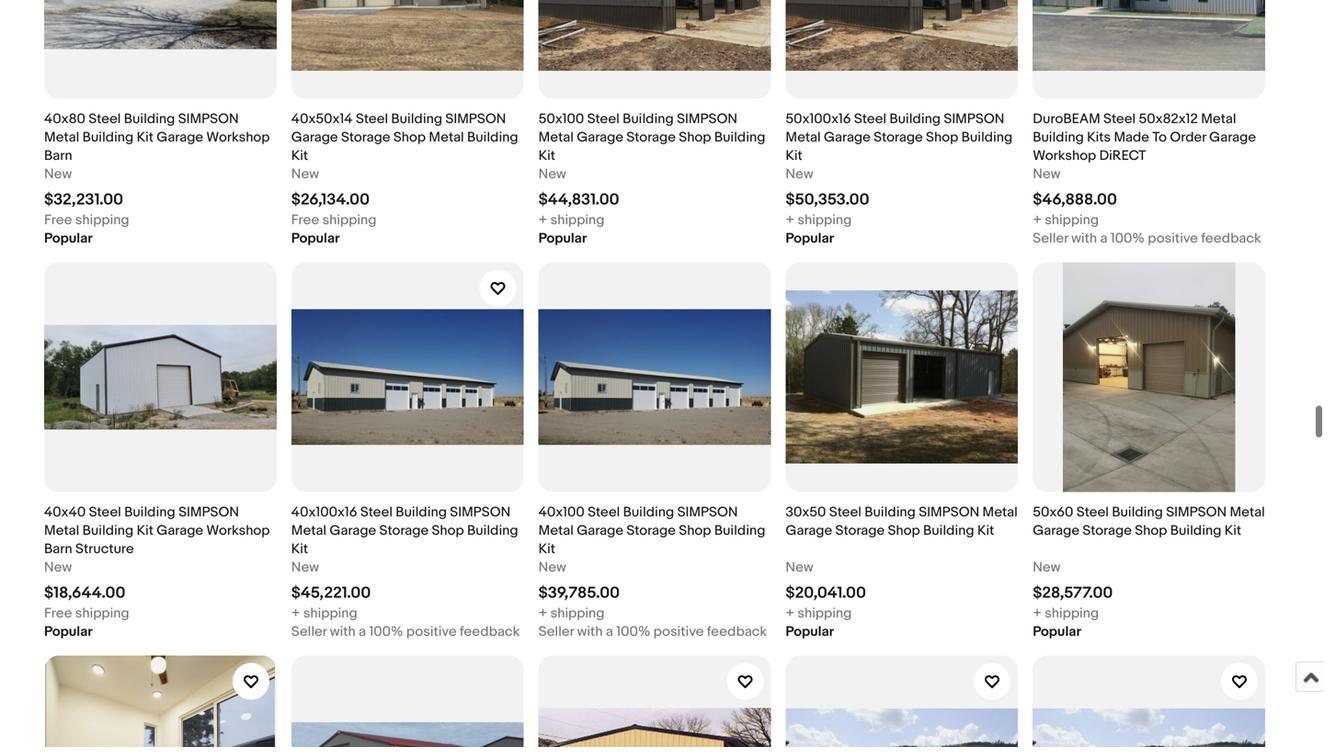 Task type: vqa. For each thing, say whether or not it's contained in the screenshot.
shipping inside 40x50x14 steel building simpson garage storage shop metal building kit new $26,134.00 free shipping popular
yes



Task type: describe. For each thing, give the bounding box(es) containing it.
popular inside "40x50x14 steel building simpson garage storage shop metal building kit new $26,134.00 free shipping popular"
[[291, 230, 340, 247]]

metal inside durobeam steel 50x82x12 metal building kits made to order garage workshop direct new $46,888.00 + shipping seller with a 100% positive feedback
[[1201, 111, 1237, 127]]

100% inside durobeam steel 50x82x12 metal building kits made to order garage workshop direct new $46,888.00 + shipping seller with a 100% positive feedback
[[1111, 230, 1145, 247]]

+ inside 40x100 steel building simpson metal garage storage shop building kit new $39,785.00 + shipping seller with a 100% positive feedback
[[539, 606, 547, 622]]

$45,221.00
[[291, 584, 371, 603]]

to
[[1153, 129, 1167, 146]]

40x100 steel building simpson metal garage storage shop building kit new $39,785.00 + shipping seller with a 100% positive feedback
[[539, 504, 767, 640]]

storage for 40x100x16 steel building simpson metal garage storage shop building kit new $45,221.00 + shipping seller with a 100% positive feedback
[[379, 523, 429, 539]]

+ shipping text field for $28,577.00
[[1033, 605, 1099, 623]]

simpson for $32,231.00
[[178, 111, 239, 127]]

$28,577.00
[[1033, 584, 1113, 603]]

garage inside 40x40 steel building simpson metal building kit garage workshop barn structure new $18,644.00 free shipping popular
[[157, 523, 203, 539]]

50x100
[[539, 111, 584, 127]]

kit for 50x100x16 steel building simpson metal garage storage shop building kit new $50,353.00 + shipping popular
[[786, 148, 803, 164]]

kit for 50x60 steel building simpson metal garage storage shop building kit
[[1225, 523, 1242, 539]]

a for $45,221.00
[[359, 624, 366, 640]]

Seller with a 100% positive feedback text field
[[539, 623, 767, 641]]

$20,041.00
[[786, 584, 866, 603]]

shipping inside 40x80 steel building simpson metal building kit garage workshop barn new $32,231.00 free shipping popular
[[75, 212, 129, 228]]

durobeam steel 50x82x12 metal building kits made to order garage workshop direct new $46,888.00 + shipping seller with a 100% positive feedback
[[1033, 111, 1262, 247]]

shipping inside 50x100 steel building simpson metal garage storage shop building kit new $44,831.00 + shipping popular
[[551, 212, 605, 228]]

seller with a 100% positive feedback text field for $46,888.00
[[1033, 229, 1262, 248]]

new text field for $50,353.00
[[786, 165, 814, 183]]

shipping inside '50x100x16 steel building simpson metal garage storage shop building kit new $50,353.00 + shipping popular'
[[798, 212, 852, 228]]

$32,231.00 text field
[[44, 190, 123, 210]]

steel for $39,785.00
[[588, 504, 620, 521]]

steel inside 30x50 steel building simpson metal garage storage shop building kit
[[829, 504, 862, 521]]

$50,353.00 text field
[[786, 190, 870, 210]]

storage for 40x100 steel building simpson metal garage storage shop building kit new $39,785.00 + shipping seller with a 100% positive feedback
[[627, 523, 676, 539]]

metal for 40x80 steel building simpson metal building kit garage workshop barn new $32,231.00 free shipping popular
[[44, 129, 79, 146]]

new inside new $28,577.00 + shipping popular
[[1033, 560, 1061, 576]]

+ shipping text field for $46,888.00
[[1033, 211, 1099, 229]]

metal for 40x40 steel building simpson metal building kit garage workshop barn structure new $18,644.00 free shipping popular
[[44, 523, 79, 539]]

Free shipping text field
[[44, 605, 129, 623]]

shop for 50x60 steel building simpson metal garage storage shop building kit
[[1135, 523, 1168, 539]]

garage inside 50x100 steel building simpson metal garage storage shop building kit new $44,831.00 + shipping popular
[[577, 129, 624, 146]]

garage inside 40x100 steel building simpson metal garage storage shop building kit new $39,785.00 + shipping seller with a 100% positive feedback
[[577, 523, 624, 539]]

simpson for $50,353.00
[[944, 111, 1005, 127]]

+ shipping text field for $20,041.00
[[786, 605, 852, 623]]

40x100x16 steel building simpson metal garage storage shop building kit new $45,221.00 + shipping seller with a 100% positive feedback
[[291, 504, 520, 640]]

seller with a 100% positive feedback text field for $45,221.00
[[291, 623, 520, 641]]

made
[[1114, 129, 1150, 146]]

shipping inside '40x100x16 steel building simpson metal garage storage shop building kit new $45,221.00 + shipping seller with a 100% positive feedback'
[[303, 606, 357, 622]]

40x40
[[44, 504, 86, 521]]

kit for 40x100 steel building simpson metal garage storage shop building kit new $39,785.00 + shipping seller with a 100% positive feedback
[[539, 541, 555, 558]]

shipping inside durobeam steel 50x82x12 metal building kits made to order garage workshop direct new $46,888.00 + shipping seller with a 100% positive feedback
[[1045, 212, 1099, 228]]

storage inside "40x50x14 steel building simpson garage storage shop metal building kit new $26,134.00 free shipping popular"
[[341, 129, 390, 146]]

shipping inside "40x50x14 steel building simpson garage storage shop metal building kit new $26,134.00 free shipping popular"
[[322, 212, 377, 228]]

free shipping text field for $26,134.00
[[291, 211, 377, 229]]

new $20,041.00 + shipping popular
[[786, 560, 866, 640]]

+ shipping text field for $44,831.00
[[539, 211, 605, 229]]

$26,134.00 text field
[[291, 190, 370, 210]]

positive for $45,221.00
[[406, 624, 457, 640]]

metal for 30x50 steel building simpson metal garage storage shop building kit
[[983, 504, 1018, 521]]

+ inside '40x100x16 steel building simpson metal garage storage shop building kit new $45,221.00 + shipping seller with a 100% positive feedback'
[[291, 606, 300, 622]]

simpson inside the 50x60 steel building simpson metal garage storage shop building kit
[[1166, 504, 1227, 521]]

with for $45,221.00
[[330, 624, 356, 640]]

new inside 40x40 steel building simpson metal building kit garage workshop barn structure new $18,644.00 free shipping popular
[[44, 560, 72, 576]]

$18,644.00
[[44, 584, 125, 603]]

building inside durobeam steel 50x82x12 metal building kits made to order garage workshop direct new $46,888.00 + shipping seller with a 100% positive feedback
[[1033, 129, 1084, 146]]

new inside '50x100x16 steel building simpson metal garage storage shop building kit new $50,353.00 + shipping popular'
[[786, 166, 814, 182]]

$46,888.00 text field
[[1033, 190, 1117, 210]]

2 horizontal spatial new text field
[[786, 559, 814, 577]]

shop for 50x100 steel building simpson metal garage storage shop building kit new $44,831.00 + shipping popular
[[679, 129, 711, 146]]

40x80
[[44, 111, 85, 127]]

steel for direct
[[1104, 111, 1136, 127]]

garage inside '50x100x16 steel building simpson metal garage storage shop building kit new $50,353.00 + shipping popular'
[[824, 129, 871, 146]]

metal for 50x100x16 steel building simpson metal garage storage shop building kit new $50,353.00 + shipping popular
[[786, 129, 821, 146]]

50x60 steel building simpson metal garage storage shop building kit
[[1033, 504, 1265, 539]]

feedback for $45,221.00
[[460, 624, 520, 640]]

order
[[1170, 129, 1207, 146]]

kit for 40x100x16 steel building simpson metal garage storage shop building kit new $45,221.00 + shipping seller with a 100% positive feedback
[[291, 541, 308, 558]]

+ inside 50x100 steel building simpson metal garage storage shop building kit new $44,831.00 + shipping popular
[[539, 212, 547, 228]]

+ inside new $20,041.00 + shipping popular
[[786, 606, 795, 622]]

shipping inside new $28,577.00 + shipping popular
[[1045, 606, 1099, 622]]

popular text field down $28,577.00
[[1033, 623, 1082, 641]]

metal for 40x100x16 steel building simpson metal garage storage shop building kit new $45,221.00 + shipping seller with a 100% positive feedback
[[291, 523, 327, 539]]

shipping inside 40x100 steel building simpson metal garage storage shop building kit new $39,785.00 + shipping seller with a 100% positive feedback
[[551, 606, 605, 622]]

popular inside 40x80 steel building simpson metal building kit garage workshop barn new $32,231.00 free shipping popular
[[44, 230, 93, 247]]

40x80 steel building simpson metal building kit garage workshop barn new $32,231.00 free shipping popular
[[44, 111, 270, 247]]

shop for 30x50 steel building simpson metal garage storage shop building kit
[[888, 523, 920, 539]]

feedback inside durobeam steel 50x82x12 metal building kits made to order garage workshop direct new $46,888.00 + shipping seller with a 100% positive feedback
[[1201, 230, 1262, 247]]

seller for $39,785.00
[[539, 624, 574, 640]]

a inside durobeam steel 50x82x12 metal building kits made to order garage workshop direct new $46,888.00 + shipping seller with a 100% positive feedback
[[1100, 230, 1108, 247]]

$18,644.00 text field
[[44, 584, 125, 603]]

+ shipping text field for $39,785.00
[[539, 605, 605, 623]]

metal inside "40x50x14 steel building simpson garage storage shop metal building kit new $26,134.00 free shipping popular"
[[429, 129, 464, 146]]

$32,231.00
[[44, 190, 123, 210]]

30x50
[[786, 504, 826, 521]]

40x100x16
[[291, 504, 357, 521]]

new inside new $20,041.00 + shipping popular
[[786, 560, 814, 576]]

steel inside the 50x60 steel building simpson metal garage storage shop building kit
[[1077, 504, 1109, 521]]

50x100x16 steel building simpson metal garage storage shop building kit new $50,353.00 + shipping popular
[[786, 111, 1013, 247]]

feedback for $39,785.00
[[707, 624, 767, 640]]

$39,785.00
[[539, 584, 620, 603]]

new inside 40x100 steel building simpson metal garage storage shop building kit new $39,785.00 + shipping seller with a 100% positive feedback
[[539, 560, 566, 576]]

simpson for $45,221.00
[[450, 504, 511, 521]]

metal for 50x100 steel building simpson metal garage storage shop building kit new $44,831.00 + shipping popular
[[539, 129, 574, 146]]

storage for 50x60 steel building simpson metal garage storage shop building kit
[[1083, 523, 1132, 539]]

shipping inside 40x40 steel building simpson metal building kit garage workshop barn structure new $18,644.00 free shipping popular
[[75, 606, 129, 622]]

structure
[[75, 541, 134, 558]]

popular inside 40x40 steel building simpson metal building kit garage workshop barn structure new $18,644.00 free shipping popular
[[44, 624, 93, 640]]

+ shipping text field for $45,221.00
[[291, 605, 357, 623]]

garage inside durobeam steel 50x82x12 metal building kits made to order garage workshop direct new $46,888.00 + shipping seller with a 100% positive feedback
[[1210, 129, 1256, 146]]

$46,888.00
[[1033, 190, 1117, 210]]

kit for 30x50 steel building simpson metal garage storage shop building kit
[[978, 523, 995, 539]]



Task type: locate. For each thing, give the bounding box(es) containing it.
+ shipping text field down $45,221.00 text box
[[291, 605, 357, 623]]

shop for 50x100x16 steel building simpson metal garage storage shop building kit new $50,353.00 + shipping popular
[[926, 129, 959, 146]]

a inside 40x100 steel building simpson metal garage storage shop building kit new $39,785.00 + shipping seller with a 100% positive feedback
[[606, 624, 613, 640]]

new inside durobeam steel 50x82x12 metal building kits made to order garage workshop direct new $46,888.00 + shipping seller with a 100% positive feedback
[[1033, 166, 1061, 182]]

new inside '40x100x16 steel building simpson metal garage storage shop building kit new $45,221.00 + shipping seller with a 100% positive feedback'
[[291, 560, 319, 576]]

feedback inside '40x100x16 steel building simpson metal garage storage shop building kit new $45,221.00 + shipping seller with a 100% positive feedback'
[[460, 624, 520, 640]]

new up the $20,041.00 'text box'
[[786, 560, 814, 576]]

free inside 40x40 steel building simpson metal building kit garage workshop barn structure new $18,644.00 free shipping popular
[[44, 606, 72, 622]]

popular text field for $32,231.00
[[44, 229, 93, 248]]

with
[[1072, 230, 1097, 247], [330, 624, 356, 640], [577, 624, 603, 640]]

feedback inside 40x100 steel building simpson metal garage storage shop building kit new $39,785.00 + shipping seller with a 100% positive feedback
[[707, 624, 767, 640]]

shop inside 50x100 steel building simpson metal garage storage shop building kit new $44,831.00 + shipping popular
[[679, 129, 711, 146]]

kit for 40x50x14 steel building simpson garage storage shop metal building kit new $26,134.00 free shipping popular
[[291, 148, 308, 164]]

new
[[44, 166, 72, 182], [291, 166, 319, 182], [539, 166, 566, 182], [786, 166, 814, 182], [1033, 166, 1061, 182], [44, 560, 72, 576], [291, 560, 319, 576], [539, 560, 566, 576], [786, 560, 814, 576], [1033, 560, 1061, 576]]

barn for $32,231.00
[[44, 148, 72, 164]]

$39,785.00 text field
[[539, 584, 620, 603]]

New text field
[[291, 165, 319, 183], [539, 165, 566, 183], [786, 165, 814, 183], [1033, 165, 1061, 183], [44, 559, 72, 577], [291, 559, 319, 577], [1033, 559, 1061, 577]]

steel up "structure"
[[89, 504, 121, 521]]

$26,134.00
[[291, 190, 370, 210]]

$20,041.00 text field
[[786, 584, 866, 603]]

steel right 50x100
[[587, 111, 620, 127]]

1 horizontal spatial positive
[[654, 624, 704, 640]]

steel right 50x100x16
[[854, 111, 887, 127]]

new up $26,134.00 text box
[[291, 166, 319, 182]]

steel inside 40x40 steel building simpson metal building kit garage workshop barn structure new $18,644.00 free shipping popular
[[89, 504, 121, 521]]

shipping
[[75, 212, 129, 228], [322, 212, 377, 228], [551, 212, 605, 228], [798, 212, 852, 228], [1045, 212, 1099, 228], [75, 606, 129, 622], [303, 606, 357, 622], [551, 606, 605, 622], [798, 606, 852, 622], [1045, 606, 1099, 622]]

1 horizontal spatial 100%
[[616, 624, 651, 640]]

barn down 40x40
[[44, 541, 72, 558]]

positive inside '40x100x16 steel building simpson metal garage storage shop building kit new $45,221.00 + shipping seller with a 100% positive feedback'
[[406, 624, 457, 640]]

new inside "40x50x14 steel building simpson garage storage shop metal building kit new $26,134.00 free shipping popular"
[[291, 166, 319, 182]]

kit
[[137, 129, 154, 146], [291, 148, 308, 164], [539, 148, 555, 164], [786, 148, 803, 164], [137, 523, 154, 539], [978, 523, 995, 539], [1225, 523, 1242, 539], [291, 541, 308, 558], [539, 541, 555, 558]]

garage inside 30x50 steel building simpson metal garage storage shop building kit
[[786, 523, 833, 539]]

metal inside '50x100x16 steel building simpson metal garage storage shop building kit new $50,353.00 + shipping popular'
[[786, 129, 821, 146]]

workshop for $32,231.00
[[206, 129, 270, 146]]

free down $26,134.00 text box
[[291, 212, 319, 228]]

1 + shipping text field from the left
[[539, 605, 605, 623]]

popular text field down $20,041.00
[[786, 623, 834, 641]]

building
[[124, 111, 175, 127], [391, 111, 442, 127], [623, 111, 674, 127], [890, 111, 941, 127], [82, 129, 134, 146], [467, 129, 518, 146], [714, 129, 766, 146], [962, 129, 1013, 146], [1033, 129, 1084, 146], [124, 504, 175, 521], [396, 504, 447, 521], [623, 504, 674, 521], [865, 504, 916, 521], [1112, 504, 1163, 521], [82, 523, 134, 539], [467, 523, 518, 539], [714, 523, 766, 539], [923, 523, 975, 539], [1171, 523, 1222, 539]]

$45,221.00 text field
[[291, 584, 371, 603]]

+ inside new $28,577.00 + shipping popular
[[1033, 606, 1042, 622]]

popular inside '50x100x16 steel building simpson metal garage storage shop building kit new $50,353.00 + shipping popular'
[[786, 230, 834, 247]]

1 horizontal spatial free shipping text field
[[291, 211, 377, 229]]

new up $44,831.00
[[539, 166, 566, 182]]

0 horizontal spatial 100%
[[369, 624, 403, 640]]

steel right the 30x50
[[829, 504, 862, 521]]

shipping inside new $20,041.00 + shipping popular
[[798, 606, 852, 622]]

garage inside 40x80 steel building simpson metal building kit garage workshop barn new $32,231.00 free shipping popular
[[157, 129, 203, 146]]

seller for $45,221.00
[[291, 624, 327, 640]]

new inside 40x80 steel building simpson metal building kit garage workshop barn new $32,231.00 free shipping popular
[[44, 166, 72, 182]]

100%
[[1111, 230, 1145, 247], [369, 624, 403, 640], [616, 624, 651, 640]]

workshop inside 40x40 steel building simpson metal building kit garage workshop barn structure new $18,644.00 free shipping popular
[[206, 523, 270, 539]]

workshop inside durobeam steel 50x82x12 metal building kits made to order garage workshop direct new $46,888.00 + shipping seller with a 100% positive feedback
[[1033, 148, 1097, 164]]

new text field for $45,221.00
[[291, 559, 319, 577]]

100% down $45,221.00 text box
[[369, 624, 403, 640]]

kit inside 40x40 steel building simpson metal building kit garage workshop barn structure new $18,644.00 free shipping popular
[[137, 523, 154, 539]]

+ down $20,041.00
[[786, 606, 795, 622]]

1 vertical spatial seller with a 100% positive feedback text field
[[291, 623, 520, 641]]

simpson inside 50x100 steel building simpson metal garage storage shop building kit new $44,831.00 + shipping popular
[[677, 111, 738, 127]]

metal for 50x60 steel building simpson metal garage storage shop building kit
[[1230, 504, 1265, 521]]

storage for 50x100 steel building simpson metal garage storage shop building kit new $44,831.00 + shipping popular
[[627, 129, 676, 146]]

Seller with a 100% positive feedback text field
[[1033, 229, 1262, 248], [291, 623, 520, 641]]

100% inside '40x100x16 steel building simpson metal garage storage shop building kit new $45,221.00 + shipping seller with a 100% positive feedback'
[[369, 624, 403, 640]]

a down the $46,888.00 text box
[[1100, 230, 1108, 247]]

50x100x16
[[786, 111, 851, 127]]

simpson inside 40x100 steel building simpson metal garage storage shop building kit new $39,785.00 + shipping seller with a 100% positive feedback
[[677, 504, 738, 521]]

new text field for $28,577.00
[[1033, 559, 1061, 577]]

with down $39,785.00 text box
[[577, 624, 603, 640]]

steel for $32,231.00
[[89, 111, 121, 127]]

100% for $39,785.00
[[616, 624, 651, 640]]

shipping down $39,785.00 text box
[[551, 606, 605, 622]]

kit inside 40x100 steel building simpson metal garage storage shop building kit new $39,785.00 + shipping seller with a 100% positive feedback
[[539, 541, 555, 558]]

steel inside 40x80 steel building simpson metal building kit garage workshop barn new $32,231.00 free shipping popular
[[89, 111, 121, 127]]

50x82x12
[[1139, 111, 1198, 127]]

shipping down $28,577.00
[[1045, 606, 1099, 622]]

2 horizontal spatial seller
[[1033, 230, 1069, 247]]

+ shipping text field
[[539, 211, 605, 229], [786, 211, 852, 229], [1033, 211, 1099, 229], [291, 605, 357, 623], [1033, 605, 1099, 623]]

popular down $50,353.00 text field
[[786, 230, 834, 247]]

popular down free shipping text box at the bottom left
[[44, 624, 93, 640]]

steel right 40x100
[[588, 504, 620, 521]]

kits
[[1087, 129, 1111, 146]]

0 horizontal spatial positive
[[406, 624, 457, 640]]

positive inside durobeam steel 50x82x12 metal building kits made to order garage workshop direct new $46,888.00 + shipping seller with a 100% positive feedback
[[1148, 230, 1198, 247]]

garage inside the 50x60 steel building simpson metal garage storage shop building kit
[[1033, 523, 1080, 539]]

+ shipping text field down the $46,888.00 text box
[[1033, 211, 1099, 229]]

garage inside "40x50x14 steel building simpson garage storage shop metal building kit new $26,134.00 free shipping popular"
[[291, 129, 338, 146]]

1 free shipping text field from the left
[[44, 211, 129, 229]]

1 vertical spatial workshop
[[1033, 148, 1097, 164]]

simpson inside 40x40 steel building simpson metal building kit garage workshop barn structure new $18,644.00 free shipping popular
[[178, 504, 239, 521]]

new text field up $50,353.00
[[786, 165, 814, 183]]

1 horizontal spatial seller
[[539, 624, 574, 640]]

shipping down $18,644.00
[[75, 606, 129, 622]]

storage inside 50x100 steel building simpson metal garage storage shop building kit new $44,831.00 + shipping popular
[[627, 129, 676, 146]]

+ down $50,353.00 text field
[[786, 212, 795, 228]]

Free shipping text field
[[44, 211, 129, 229], [291, 211, 377, 229]]

2 horizontal spatial 100%
[[1111, 230, 1145, 247]]

new text field for $26,134.00
[[291, 165, 319, 183]]

steel for $45,221.00
[[360, 504, 393, 521]]

popular inside new $28,577.00 + shipping popular
[[1033, 624, 1082, 640]]

steel for $50,353.00
[[854, 111, 887, 127]]

0 horizontal spatial a
[[359, 624, 366, 640]]

new text field up $44,831.00
[[539, 165, 566, 183]]

+ shipping text field down $50,353.00
[[786, 211, 852, 229]]

1 horizontal spatial new text field
[[539, 559, 566, 577]]

popular down $26,134.00 text box
[[291, 230, 340, 247]]

popular down $32,231.00
[[44, 230, 93, 247]]

new up $32,231.00 text field
[[44, 166, 72, 182]]

new text field for $44,831.00
[[539, 165, 566, 183]]

storage for 30x50 steel building simpson metal garage storage shop building kit
[[836, 523, 885, 539]]

steel right 40x80
[[89, 111, 121, 127]]

0 horizontal spatial seller
[[291, 624, 327, 640]]

metal for 40x100 steel building simpson metal garage storage shop building kit new $39,785.00 + shipping seller with a 100% positive feedback
[[539, 523, 574, 539]]

+ inside '50x100x16 steel building simpson metal garage storage shop building kit new $50,353.00 + shipping popular'
[[786, 212, 795, 228]]

+
[[539, 212, 547, 228], [786, 212, 795, 228], [1033, 212, 1042, 228], [291, 606, 300, 622], [539, 606, 547, 622], [786, 606, 795, 622], [1033, 606, 1042, 622]]

1 horizontal spatial a
[[606, 624, 613, 640]]

shop inside 40x100 steel building simpson metal garage storage shop building kit new $39,785.00 + shipping seller with a 100% positive feedback
[[679, 523, 711, 539]]

steel inside '50x100x16 steel building simpson metal garage storage shop building kit new $50,353.00 + shipping popular'
[[854, 111, 887, 127]]

free down $32,231.00
[[44, 212, 72, 228]]

storage
[[341, 129, 390, 146], [627, 129, 676, 146], [874, 129, 923, 146], [379, 523, 429, 539], [627, 523, 676, 539], [836, 523, 885, 539], [1083, 523, 1132, 539]]

popular text field down $18,644.00 text box
[[44, 623, 93, 641]]

popular text field for +
[[786, 229, 834, 248]]

shop inside '50x100x16 steel building simpson metal garage storage shop building kit new $50,353.00 + shipping popular'
[[926, 129, 959, 146]]

workshop inside 40x80 steel building simpson metal building kit garage workshop barn new $32,231.00 free shipping popular
[[206, 129, 270, 146]]

popular text field for $44,831.00
[[539, 229, 587, 248]]

kit inside "40x50x14 steel building simpson garage storage shop metal building kit new $26,134.00 free shipping popular"
[[291, 148, 308, 164]]

popular down $28,577.00
[[1033, 624, 1082, 640]]

shop for 40x100x16 steel building simpson metal garage storage shop building kit new $45,221.00 + shipping seller with a 100% positive feedback
[[432, 523, 464, 539]]

new up '$28,577.00' text field
[[1033, 560, 1061, 576]]

new text field up '$28,577.00' text field
[[1033, 559, 1061, 577]]

0 horizontal spatial new text field
[[44, 165, 72, 183]]

40x100
[[539, 504, 585, 521]]

0 horizontal spatial + shipping text field
[[539, 605, 605, 623]]

2 vertical spatial workshop
[[206, 523, 270, 539]]

2 free shipping text field from the left
[[291, 211, 377, 229]]

Popular text field
[[44, 229, 93, 248], [291, 229, 340, 248], [539, 229, 587, 248], [1033, 623, 1082, 641]]

storage inside 30x50 steel building simpson metal garage storage shop building kit
[[836, 523, 885, 539]]

new text field up $32,231.00 text field
[[44, 165, 72, 183]]

seller inside durobeam steel 50x82x12 metal building kits made to order garage workshop direct new $46,888.00 + shipping seller with a 100% positive feedback
[[1033, 230, 1069, 247]]

barn down 40x80
[[44, 148, 72, 164]]

2 + shipping text field from the left
[[786, 605, 852, 623]]

with down the $46,888.00 text box
[[1072, 230, 1097, 247]]

popular down $20,041.00
[[786, 624, 834, 640]]

+ down $39,785.00 text box
[[539, 606, 547, 622]]

metal
[[1201, 111, 1237, 127], [44, 129, 79, 146], [429, 129, 464, 146], [539, 129, 574, 146], [786, 129, 821, 146], [983, 504, 1018, 521], [1230, 504, 1265, 521], [44, 523, 79, 539], [291, 523, 327, 539], [539, 523, 574, 539]]

free for $32,231.00
[[44, 212, 72, 228]]

barn
[[44, 148, 72, 164], [44, 541, 72, 558]]

popular text field down the $44,831.00 text box in the left top of the page
[[539, 229, 587, 248]]

seller inside '40x100x16 steel building simpson metal garage storage shop building kit new $45,221.00 + shipping seller with a 100% positive feedback'
[[291, 624, 327, 640]]

+ shipping text field down $39,785.00 text box
[[539, 605, 605, 623]]

100% down $46,888.00
[[1111, 230, 1145, 247]]

popular down the $44,831.00 text box in the left top of the page
[[539, 230, 587, 247]]

steel inside 40x100 steel building simpson metal garage storage shop building kit new $39,785.00 + shipping seller with a 100% positive feedback
[[588, 504, 620, 521]]

shipping down $50,353.00
[[798, 212, 852, 228]]

50x60
[[1033, 504, 1074, 521]]

kit inside '50x100x16 steel building simpson metal garage storage shop building kit new $50,353.00 + shipping popular'
[[786, 148, 803, 164]]

1 barn from the top
[[44, 148, 72, 164]]

+ down $45,221.00 text box
[[291, 606, 300, 622]]

40x50x14 steel building simpson garage storage shop metal building kit new $26,134.00 free shipping popular
[[291, 111, 518, 247]]

0 horizontal spatial free shipping text field
[[44, 211, 129, 229]]

seller
[[1033, 230, 1069, 247], [291, 624, 327, 640], [539, 624, 574, 640]]

popular text field for $18,644.00
[[44, 623, 93, 641]]

with inside '40x100x16 steel building simpson metal garage storage shop building kit new $45,221.00 + shipping seller with a 100% positive feedback'
[[330, 624, 356, 640]]

new up $45,221.00 at left bottom
[[291, 560, 319, 576]]

New text field
[[44, 165, 72, 183], [539, 559, 566, 577], [786, 559, 814, 577]]

30x50 steel building simpson metal garage storage shop building kit
[[786, 504, 1018, 539]]

0 horizontal spatial with
[[330, 624, 356, 640]]

shipping down $20,041.00
[[798, 606, 852, 622]]

0 horizontal spatial seller with a 100% positive feedback text field
[[291, 623, 520, 641]]

seller down $39,785.00 text box
[[539, 624, 574, 640]]

shipping down $26,134.00 at the left of page
[[322, 212, 377, 228]]

metal inside 40x80 steel building simpson metal building kit garage workshop barn new $32,231.00 free shipping popular
[[44, 129, 79, 146]]

shipping down the $46,888.00 text box
[[1045, 212, 1099, 228]]

a down $39,785.00
[[606, 624, 613, 640]]

steel
[[89, 111, 121, 127], [356, 111, 388, 127], [587, 111, 620, 127], [854, 111, 887, 127], [1104, 111, 1136, 127], [89, 504, 121, 521], [360, 504, 393, 521], [588, 504, 620, 521], [829, 504, 862, 521], [1077, 504, 1109, 521]]

new text field for $32,231.00
[[44, 165, 72, 183]]

new text field up the $46,888.00 text box
[[1033, 165, 1061, 183]]

simpson for $26,134.00
[[446, 111, 506, 127]]

kit for 50x100 steel building simpson metal garage storage shop building kit new $44,831.00 + shipping popular
[[539, 148, 555, 164]]

simpson for $39,785.00
[[677, 504, 738, 521]]

100% down $39,785.00 text box
[[616, 624, 651, 640]]

Popular text field
[[786, 229, 834, 248], [44, 623, 93, 641], [786, 623, 834, 641]]

1 horizontal spatial seller with a 100% positive feedback text field
[[1033, 229, 1262, 248]]

+ shipping text field down $28,577.00
[[1033, 605, 1099, 623]]

new text field up $45,221.00 at left bottom
[[291, 559, 319, 577]]

popular text field down $50,353.00 text field
[[786, 229, 834, 248]]

storage inside 40x100 steel building simpson metal garage storage shop building kit new $39,785.00 + shipping seller with a 100% positive feedback
[[627, 523, 676, 539]]

100% for $45,221.00
[[369, 624, 403, 640]]

shop inside "40x50x14 steel building simpson garage storage shop metal building kit new $26,134.00 free shipping popular"
[[394, 129, 426, 146]]

barn for new
[[44, 541, 72, 558]]

shop
[[394, 129, 426, 146], [679, 129, 711, 146], [926, 129, 959, 146], [432, 523, 464, 539], [679, 523, 711, 539], [888, 523, 920, 539], [1135, 523, 1168, 539]]

positive inside 40x100 steel building simpson metal garage storage shop building kit new $39,785.00 + shipping seller with a 100% positive feedback
[[654, 624, 704, 640]]

+ down $46,888.00
[[1033, 212, 1042, 228]]

1 vertical spatial barn
[[44, 541, 72, 558]]

+ down the $44,831.00 text box in the left top of the page
[[539, 212, 547, 228]]

new text field for $18,644.00
[[44, 559, 72, 577]]

0 vertical spatial workshop
[[206, 129, 270, 146]]

steel inside '40x100x16 steel building simpson metal garage storage shop building kit new $45,221.00 + shipping seller with a 100% positive feedback'
[[360, 504, 393, 521]]

+ down $28,577.00
[[1033, 606, 1042, 622]]

simpson
[[178, 111, 239, 127], [446, 111, 506, 127], [677, 111, 738, 127], [944, 111, 1005, 127], [178, 504, 239, 521], [450, 504, 511, 521], [677, 504, 738, 521], [919, 504, 980, 521], [1166, 504, 1227, 521]]

+ shipping text field for $50,353.00
[[786, 211, 852, 229]]

seller inside 40x100 steel building simpson metal garage storage shop building kit new $39,785.00 + shipping seller with a 100% positive feedback
[[539, 624, 574, 640]]

shipping down the $44,831.00 text box in the left top of the page
[[551, 212, 605, 228]]

new inside 50x100 steel building simpson metal garage storage shop building kit new $44,831.00 + shipping popular
[[539, 166, 566, 182]]

with inside 40x100 steel building simpson metal garage storage shop building kit new $39,785.00 + shipping seller with a 100% positive feedback
[[577, 624, 603, 640]]

popular text field for $26,134.00
[[291, 229, 340, 248]]

steel right 40x50x14
[[356, 111, 388, 127]]

workshop for $18,644.00
[[206, 523, 270, 539]]

positive
[[1148, 230, 1198, 247], [406, 624, 457, 640], [654, 624, 704, 640]]

a inside '40x100x16 steel building simpson metal garage storage shop building kit new $45,221.00 + shipping seller with a 100% positive feedback'
[[359, 624, 366, 640]]

$50,353.00
[[786, 190, 870, 210]]

new text field up $39,785.00
[[539, 559, 566, 577]]

new text field up $26,134.00 text box
[[291, 165, 319, 183]]

2 horizontal spatial positive
[[1148, 230, 1198, 247]]

a
[[1100, 230, 1108, 247], [359, 624, 366, 640], [606, 624, 613, 640]]

50x100 steel building simpson metal garage storage shop building kit new $44,831.00 + shipping popular
[[539, 111, 766, 247]]

+ inside durobeam steel 50x82x12 metal building kits made to order garage workshop direct new $46,888.00 + shipping seller with a 100% positive feedback
[[1033, 212, 1042, 228]]

durobeam
[[1033, 111, 1101, 127]]

steel for new
[[89, 504, 121, 521]]

metal inside 40x40 steel building simpson metal building kit garage workshop barn structure new $18,644.00 free shipping popular
[[44, 523, 79, 539]]

free shipping text field down $26,134.00 text box
[[291, 211, 377, 229]]

popular text field down $32,231.00
[[44, 229, 93, 248]]

a down $45,221.00 at left bottom
[[359, 624, 366, 640]]

storage inside the 50x60 steel building simpson metal garage storage shop building kit
[[1083, 523, 1132, 539]]

seller with a 100% positive feedback text field down $45,221.00 text box
[[291, 623, 520, 641]]

storage inside '40x100x16 steel building simpson metal garage storage shop building kit new $45,221.00 + shipping seller with a 100% positive feedback'
[[379, 523, 429, 539]]

new up $18,644.00
[[44, 560, 72, 576]]

shipping down $45,221.00 text box
[[303, 606, 357, 622]]

direct
[[1100, 148, 1146, 164]]

kit inside 40x80 steel building simpson metal building kit garage workshop barn new $32,231.00 free shipping popular
[[137, 129, 154, 146]]

+ shipping text field down $20,041.00
[[786, 605, 852, 623]]

new text field for $39,785.00
[[539, 559, 566, 577]]

new up $50,353.00
[[786, 166, 814, 182]]

free shipping text field for $32,231.00
[[44, 211, 129, 229]]

new text field for $46,888.00
[[1033, 165, 1061, 183]]

shipping down $32,231.00 text field
[[75, 212, 129, 228]]

metal inside the 50x60 steel building simpson metal garage storage shop building kit
[[1230, 504, 1265, 521]]

1 horizontal spatial + shipping text field
[[786, 605, 852, 623]]

shop inside '40x100x16 steel building simpson metal garage storage shop building kit new $45,221.00 + shipping seller with a 100% positive feedback'
[[432, 523, 464, 539]]

1 horizontal spatial with
[[577, 624, 603, 640]]

popular
[[44, 230, 93, 247], [291, 230, 340, 247], [539, 230, 587, 247], [786, 230, 834, 247], [44, 624, 93, 640], [786, 624, 834, 640], [1033, 624, 1082, 640]]

simpson inside '40x100x16 steel building simpson metal garage storage shop building kit new $45,221.00 + shipping seller with a 100% positive feedback'
[[450, 504, 511, 521]]

0 vertical spatial seller with a 100% positive feedback text field
[[1033, 229, 1262, 248]]

popular inside new $20,041.00 + shipping popular
[[786, 624, 834, 640]]

steel inside "40x50x14 steel building simpson garage storage shop metal building kit new $26,134.00 free shipping popular"
[[356, 111, 388, 127]]

new up the $46,888.00 text box
[[1033, 166, 1061, 182]]

popular inside 50x100 steel building simpson metal garage storage shop building kit new $44,831.00 + shipping popular
[[539, 230, 587, 247]]

simpson for $44,831.00
[[677, 111, 738, 127]]

a for $39,785.00
[[606, 624, 613, 640]]

free shipping text field down $32,231.00 text field
[[44, 211, 129, 229]]

seller down $45,221.00 text box
[[291, 624, 327, 640]]

kit inside 50x100 steel building simpson metal garage storage shop building kit new $44,831.00 + shipping popular
[[539, 148, 555, 164]]

steel right 40x100x16
[[360, 504, 393, 521]]

seller down $46,888.00
[[1033, 230, 1069, 247]]

with down $45,221.00 text box
[[330, 624, 356, 640]]

$44,831.00
[[539, 190, 619, 210]]

steel for $26,134.00
[[356, 111, 388, 127]]

steel right 50x60
[[1077, 504, 1109, 521]]

free inside "40x50x14 steel building simpson garage storage shop metal building kit new $26,134.00 free shipping popular"
[[291, 212, 319, 228]]

0 horizontal spatial feedback
[[460, 624, 520, 640]]

$28,577.00 text field
[[1033, 584, 1113, 603]]

steel inside 50x100 steel building simpson metal garage storage shop building kit new $44,831.00 + shipping popular
[[587, 111, 620, 127]]

metal inside '40x100x16 steel building simpson metal garage storage shop building kit new $45,221.00 + shipping seller with a 100% positive feedback'
[[291, 523, 327, 539]]

free for $26,134.00
[[291, 212, 319, 228]]

40x50x14
[[291, 111, 353, 127]]

new text field up $18,644.00
[[44, 559, 72, 577]]

kit inside '40x100x16 steel building simpson metal garage storage shop building kit new $45,221.00 + shipping seller with a 100% positive feedback'
[[291, 541, 308, 558]]

popular text field down $26,134.00 text box
[[291, 229, 340, 248]]

2 horizontal spatial feedback
[[1201, 230, 1262, 247]]

barn inside 40x80 steel building simpson metal building kit garage workshop barn new $32,231.00 free shipping popular
[[44, 148, 72, 164]]

with for $39,785.00
[[577, 624, 603, 640]]

simpson inside '50x100x16 steel building simpson metal garage storage shop building kit new $50,353.00 + shipping popular'
[[944, 111, 1005, 127]]

1 horizontal spatial feedback
[[707, 624, 767, 640]]

new text field up the $20,041.00 'text box'
[[786, 559, 814, 577]]

metal inside 40x100 steel building simpson metal garage storage shop building kit new $39,785.00 + shipping seller with a 100% positive feedback
[[539, 523, 574, 539]]

$44,831.00 text field
[[539, 190, 619, 210]]

2 horizontal spatial a
[[1100, 230, 1108, 247]]

+ shipping text field down the $44,831.00 text box in the left top of the page
[[539, 211, 605, 229]]

shop inside 30x50 steel building simpson metal garage storage shop building kit
[[888, 523, 920, 539]]

workshop
[[206, 129, 270, 146], [1033, 148, 1097, 164], [206, 523, 270, 539]]

shop for 40x100 steel building simpson metal garage storage shop building kit new $39,785.00 + shipping seller with a 100% positive feedback
[[679, 523, 711, 539]]

simpson for $18,644.00
[[178, 504, 239, 521]]

storage for 50x100x16 steel building simpson metal garage storage shop building kit new $50,353.00 + shipping popular
[[874, 129, 923, 146]]

feedback
[[1201, 230, 1262, 247], [460, 624, 520, 640], [707, 624, 767, 640]]

with inside durobeam steel 50x82x12 metal building kits made to order garage workshop direct new $46,888.00 + shipping seller with a 100% positive feedback
[[1072, 230, 1097, 247]]

new $28,577.00 + shipping popular
[[1033, 560, 1113, 640]]

0 vertical spatial barn
[[44, 148, 72, 164]]

+ shipping text field
[[539, 605, 605, 623], [786, 605, 852, 623]]

steel for $44,831.00
[[587, 111, 620, 127]]

garage inside '40x100x16 steel building simpson metal garage storage shop building kit new $45,221.00 + shipping seller with a 100% positive feedback'
[[330, 523, 376, 539]]

positive for $39,785.00
[[654, 624, 704, 640]]

free
[[44, 212, 72, 228], [291, 212, 319, 228], [44, 606, 72, 622]]

steel up 'made'
[[1104, 111, 1136, 127]]

seller with a 100% positive feedback text field down $46,888.00
[[1033, 229, 1262, 248]]

2 horizontal spatial with
[[1072, 230, 1097, 247]]

2 barn from the top
[[44, 541, 72, 558]]

kit inside 30x50 steel building simpson metal garage storage shop building kit
[[978, 523, 995, 539]]

garage
[[157, 129, 203, 146], [291, 129, 338, 146], [577, 129, 624, 146], [824, 129, 871, 146], [1210, 129, 1256, 146], [157, 523, 203, 539], [330, 523, 376, 539], [577, 523, 624, 539], [786, 523, 833, 539], [1033, 523, 1080, 539]]

metal inside 50x100 steel building simpson metal garage storage shop building kit new $44,831.00 + shipping popular
[[539, 129, 574, 146]]

free down $18,644.00 text box
[[44, 606, 72, 622]]

simpson inside 30x50 steel building simpson metal garage storage shop building kit
[[919, 504, 980, 521]]

new up $39,785.00
[[539, 560, 566, 576]]

40x40 steel building simpson metal building kit garage workshop barn structure new $18,644.00 free shipping popular
[[44, 504, 270, 640]]



